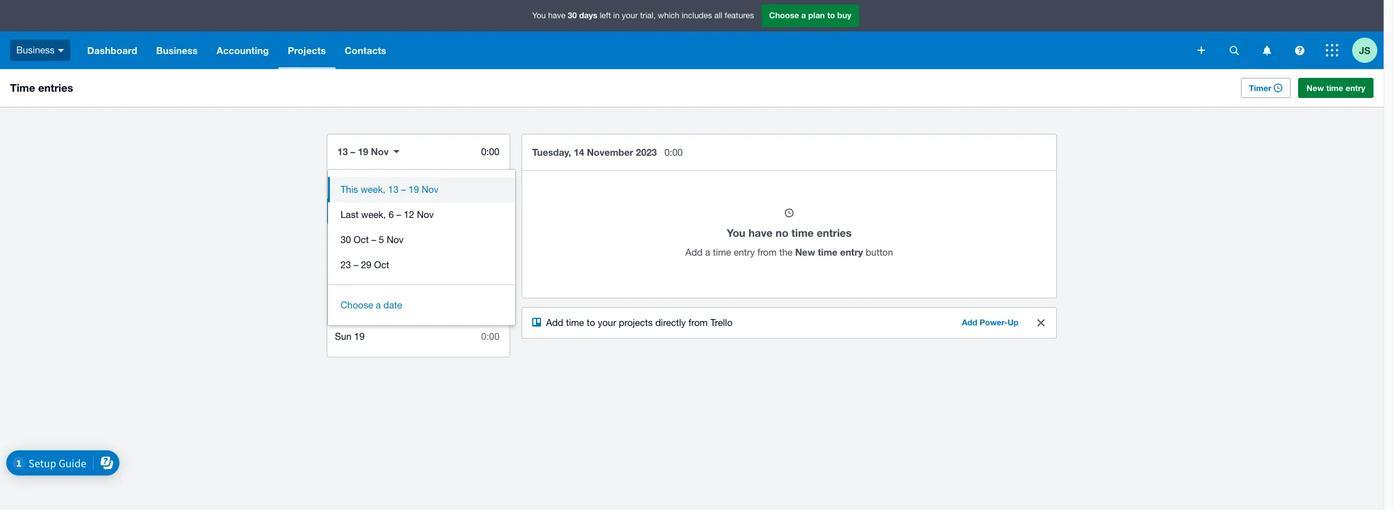 Task type: vqa. For each thing, say whether or not it's contained in the screenshot.
Show budgets column button
no



Task type: locate. For each thing, give the bounding box(es) containing it.
0 vertical spatial week,
[[361, 184, 385, 195]]

0 horizontal spatial 13
[[337, 146, 348, 157]]

1 horizontal spatial new
[[1307, 83, 1324, 93]]

1 vertical spatial choose
[[341, 300, 373, 310]]

svg image
[[1229, 46, 1239, 55], [1295, 46, 1304, 55], [58, 49, 64, 52]]

week, for this
[[361, 184, 385, 195]]

0 horizontal spatial 30
[[341, 234, 351, 245]]

30 left 15
[[341, 234, 351, 245]]

1 horizontal spatial entries
[[817, 226, 852, 239]]

1 horizontal spatial oct
[[374, 260, 389, 270]]

0 vertical spatial 30
[[568, 10, 577, 20]]

new right the the
[[795, 246, 815, 258]]

you left the days
[[532, 11, 546, 20]]

14 right tue
[[352, 205, 363, 216]]

0 vertical spatial oct
[[354, 234, 369, 245]]

0 horizontal spatial you
[[532, 11, 546, 20]]

have inside you have 30 days left in your trial, which includes all features
[[548, 11, 566, 20]]

5
[[379, 234, 384, 245]]

0 horizontal spatial entries
[[38, 81, 73, 94]]

19 right sun
[[354, 331, 365, 342]]

0 horizontal spatial svg image
[[1198, 46, 1205, 54]]

js
[[1359, 44, 1370, 56]]

clear image
[[1037, 319, 1045, 327]]

6
[[389, 209, 394, 220]]

30
[[568, 10, 577, 20], [341, 234, 351, 245]]

to
[[827, 10, 835, 20], [587, 317, 595, 328]]

1 horizontal spatial business
[[156, 45, 198, 56]]

from inside add a time entry from the new time entry button
[[757, 247, 777, 258]]

nov inside popup button
[[371, 146, 389, 157]]

choose inside banner
[[769, 10, 799, 20]]

14 right tuesday,
[[574, 146, 584, 158]]

29
[[361, 260, 371, 270]]

business inside dropdown button
[[156, 45, 198, 56]]

oct left 5
[[354, 234, 369, 245]]

1 horizontal spatial 14
[[574, 146, 584, 158]]

13 – 19 nov button
[[327, 137, 410, 166]]

business button
[[147, 31, 207, 69]]

2 horizontal spatial svg image
[[1326, 44, 1338, 57]]

time
[[10, 81, 35, 94]]

wed 15
[[335, 231, 367, 241]]

from left the the
[[757, 247, 777, 258]]

0:00
[[481, 146, 499, 157], [664, 147, 683, 158], [481, 180, 500, 191], [481, 281, 500, 292], [481, 331, 500, 342]]

– up mon 13
[[351, 146, 355, 157]]

– inside button
[[354, 260, 358, 270]]

days
[[579, 10, 597, 20]]

week, right this
[[361, 184, 385, 195]]

0 horizontal spatial 14
[[352, 205, 363, 216]]

1 vertical spatial 30
[[341, 234, 351, 245]]

2 horizontal spatial 13
[[388, 184, 399, 195]]

14 inside "tue 14" button
[[352, 205, 363, 216]]

a for choose a date
[[376, 300, 381, 310]]

projects button
[[278, 31, 335, 69]]

1 vertical spatial week,
[[361, 209, 386, 220]]

2 horizontal spatial a
[[801, 10, 806, 20]]

a for choose a plan to buy
[[801, 10, 806, 20]]

13 up the mon
[[337, 146, 348, 157]]

0 horizontal spatial from
[[688, 317, 708, 328]]

13 inside button
[[388, 184, 399, 195]]

1 horizontal spatial a
[[705, 247, 710, 258]]

the
[[779, 247, 793, 258]]

0 vertical spatial have
[[548, 11, 566, 20]]

accounting
[[217, 45, 269, 56]]

js button
[[1352, 31, 1384, 69]]

a inside button
[[376, 300, 381, 310]]

week,
[[361, 184, 385, 195], [361, 209, 386, 220]]

1 horizontal spatial entry
[[840, 246, 863, 258]]

you for you have 30 days left in your trial, which includes all features
[[532, 11, 546, 20]]

week, for last
[[361, 209, 386, 220]]

30 inside button
[[341, 234, 351, 245]]

2 horizontal spatial add
[[962, 317, 977, 327]]

17
[[349, 281, 359, 292]]

add a time entry from the new time entry button
[[685, 246, 893, 258]]

you have no time entries
[[727, 226, 852, 239]]

you for you have no time entries
[[727, 226, 745, 239]]

contacts button
[[335, 31, 396, 69]]

have
[[548, 11, 566, 20], [748, 226, 773, 239]]

14 for tuesday,
[[574, 146, 584, 158]]

14 for tue
[[352, 205, 363, 216]]

1 horizontal spatial 13
[[356, 180, 367, 191]]

thu
[[335, 256, 351, 266]]

choose inside choose a date button
[[341, 300, 373, 310]]

oct
[[354, 234, 369, 245], [374, 260, 389, 270]]

19 up mon 13
[[358, 146, 368, 157]]

navigation
[[78, 31, 1189, 69]]

0 vertical spatial a
[[801, 10, 806, 20]]

oct right the 29 on the left bottom of page
[[374, 260, 389, 270]]

1 vertical spatial from
[[688, 317, 708, 328]]

0 horizontal spatial to
[[587, 317, 595, 328]]

choose
[[769, 10, 799, 20], [341, 300, 373, 310]]

– left the 29 on the left bottom of page
[[354, 260, 358, 270]]

which
[[658, 11, 679, 20]]

you left no at the right top of page
[[727, 226, 745, 239]]

have left the days
[[548, 11, 566, 20]]

group
[[328, 170, 515, 325]]

svg image inside business popup button
[[58, 49, 64, 52]]

a
[[801, 10, 806, 20], [705, 247, 710, 258], [376, 300, 381, 310]]

from left trello
[[688, 317, 708, 328]]

choose a plan to buy
[[769, 10, 851, 20]]

0 horizontal spatial have
[[548, 11, 566, 20]]

entries up add a time entry from the new time entry button
[[817, 226, 852, 239]]

sat 18
[[335, 306, 362, 317]]

a inside add a time entry from the new time entry button
[[705, 247, 710, 258]]

0 horizontal spatial your
[[598, 317, 616, 328]]

add
[[685, 247, 703, 258], [546, 317, 563, 328], [962, 317, 977, 327]]

1 horizontal spatial your
[[622, 11, 638, 20]]

0 horizontal spatial entry
[[734, 247, 755, 258]]

0 horizontal spatial a
[[376, 300, 381, 310]]

entry
[[1346, 83, 1365, 93], [840, 246, 863, 258], [734, 247, 755, 258]]

new inside button
[[1307, 83, 1324, 93]]

0 vertical spatial your
[[622, 11, 638, 20]]

nov
[[371, 146, 389, 157], [422, 184, 439, 195], [417, 209, 434, 220], [387, 234, 404, 245]]

week, left 6
[[361, 209, 386, 220]]

19
[[358, 146, 368, 157], [408, 184, 419, 195], [354, 331, 365, 342]]

– left 5
[[371, 234, 376, 245]]

list box
[[328, 170, 515, 285]]

your right in
[[622, 11, 638, 20]]

fri 17
[[336, 281, 359, 292]]

0 horizontal spatial business
[[16, 44, 55, 55]]

mon
[[335, 180, 354, 191]]

from
[[757, 247, 777, 258], [688, 317, 708, 328]]

1 vertical spatial entries
[[817, 226, 852, 239]]

0 vertical spatial from
[[757, 247, 777, 258]]

13 right the mon
[[356, 180, 367, 191]]

0 vertical spatial 14
[[574, 146, 584, 158]]

0:00 for sun 19
[[481, 331, 500, 342]]

13 inside popup button
[[337, 146, 348, 157]]

business
[[16, 44, 55, 55], [156, 45, 198, 56]]

new right timer button
[[1307, 83, 1324, 93]]

to left buy
[[827, 10, 835, 20]]

0 vertical spatial you
[[532, 11, 546, 20]]

16
[[353, 256, 364, 266]]

1 vertical spatial 14
[[352, 205, 363, 216]]

have for no
[[748, 226, 773, 239]]

1 vertical spatial to
[[587, 317, 595, 328]]

0 horizontal spatial svg image
[[58, 49, 64, 52]]

last week, 6 – 12 nov
[[341, 209, 434, 220]]

directly
[[655, 317, 686, 328]]

mon 13
[[335, 180, 367, 191]]

this week, 13 – 19 nov button
[[328, 177, 515, 202]]

19 up "tue 14" button
[[408, 184, 419, 195]]

1 horizontal spatial svg image
[[1229, 46, 1239, 55]]

1 horizontal spatial choose
[[769, 10, 799, 20]]

13
[[337, 146, 348, 157], [356, 180, 367, 191], [388, 184, 399, 195]]

1 horizontal spatial from
[[757, 247, 777, 258]]

1 vertical spatial 19
[[408, 184, 419, 195]]

add for from
[[546, 317, 563, 328]]

1 vertical spatial new
[[795, 246, 815, 258]]

you
[[532, 11, 546, 20], [727, 226, 745, 239]]

entries
[[38, 81, 73, 94], [817, 226, 852, 239]]

entry down js
[[1346, 83, 1365, 93]]

navigation containing dashboard
[[78, 31, 1189, 69]]

1 horizontal spatial to
[[827, 10, 835, 20]]

0 horizontal spatial add
[[546, 317, 563, 328]]

23 – 29 oct
[[341, 260, 389, 270]]

add inside add a time entry from the new time entry button
[[685, 247, 703, 258]]

nov right 5
[[387, 234, 404, 245]]

2 vertical spatial a
[[376, 300, 381, 310]]

wed
[[335, 231, 354, 241]]

0:00 for mon 13
[[481, 180, 500, 191]]

entries right time
[[38, 81, 73, 94]]

tue
[[335, 205, 350, 216]]

0 vertical spatial 19
[[358, 146, 368, 157]]

entry left the the
[[734, 247, 755, 258]]

13 up 6
[[388, 184, 399, 195]]

thu 16
[[335, 256, 364, 266]]

1 vertical spatial you
[[727, 226, 745, 239]]

sat
[[335, 306, 349, 317]]

– inside popup button
[[351, 146, 355, 157]]

left
[[600, 11, 611, 20]]

nov up this week, 13 – 19 nov
[[371, 146, 389, 157]]

svg image
[[1326, 44, 1338, 57], [1263, 46, 1271, 55], [1198, 46, 1205, 54]]

– right 6
[[396, 209, 401, 220]]

your
[[622, 11, 638, 20], [598, 317, 616, 328]]

1 vertical spatial oct
[[374, 260, 389, 270]]

fri
[[336, 281, 346, 292]]

sun 19
[[335, 331, 365, 342]]

new
[[1307, 83, 1324, 93], [795, 246, 815, 258]]

you inside you have 30 days left in your trial, which includes all features
[[532, 11, 546, 20]]

entry left button
[[840, 246, 863, 258]]

nov right 12
[[417, 209, 434, 220]]

have left no at the right top of page
[[748, 226, 773, 239]]

features
[[725, 11, 754, 20]]

1 vertical spatial a
[[705, 247, 710, 258]]

–
[[351, 146, 355, 157], [401, 184, 406, 195], [396, 209, 401, 220], [371, 234, 376, 245], [354, 260, 358, 270]]

timer
[[1249, 83, 1271, 93]]

navigation inside banner
[[78, 31, 1189, 69]]

30 left the days
[[568, 10, 577, 20]]

a inside banner
[[801, 10, 806, 20]]

0 horizontal spatial choose
[[341, 300, 373, 310]]

1 vertical spatial have
[[748, 226, 773, 239]]

0 vertical spatial to
[[827, 10, 835, 20]]

0 horizontal spatial oct
[[354, 234, 369, 245]]

oct inside 23 – 29 oct button
[[374, 260, 389, 270]]

banner
[[0, 0, 1384, 69]]

trello
[[710, 317, 732, 328]]

0 vertical spatial entries
[[38, 81, 73, 94]]

14
[[574, 146, 584, 158], [352, 205, 363, 216]]

tue 14 button
[[327, 199, 510, 224]]

1 horizontal spatial have
[[748, 226, 773, 239]]

sun
[[335, 331, 352, 342]]

this
[[341, 184, 358, 195]]

1 horizontal spatial you
[[727, 226, 745, 239]]

1 horizontal spatial add
[[685, 247, 703, 258]]

your left the "projects"
[[598, 317, 616, 328]]

2 horizontal spatial entry
[[1346, 83, 1365, 93]]

0 vertical spatial choose
[[769, 10, 799, 20]]

0 vertical spatial new
[[1307, 83, 1324, 93]]

to left the "projects"
[[587, 317, 595, 328]]



Task type: describe. For each thing, give the bounding box(es) containing it.
time inside add a time entry from the new time entry button
[[713, 247, 731, 258]]

23 – 29 oct button
[[328, 253, 515, 278]]

18
[[352, 306, 362, 317]]

power-
[[980, 317, 1008, 327]]

all
[[714, 11, 722, 20]]

dashboard link
[[78, 31, 147, 69]]

your inside you have 30 days left in your trial, which includes all features
[[622, 11, 638, 20]]

accounting button
[[207, 31, 278, 69]]

entry inside add a time entry from the new time entry button
[[734, 247, 755, 258]]

buy
[[837, 10, 851, 20]]

thu 16 button
[[327, 249, 510, 274]]

– up 12
[[401, 184, 406, 195]]

group containing this week, 13 – 19 nov
[[328, 170, 515, 325]]

up
[[1007, 317, 1019, 327]]

oct inside 30 oct – 5 nov button
[[354, 234, 369, 245]]

23
[[341, 260, 351, 270]]

tuesday,
[[532, 146, 571, 158]]

time entries
[[10, 81, 73, 94]]

list box containing this week, 13 – 19 nov
[[328, 170, 515, 285]]

2 vertical spatial 19
[[354, 331, 365, 342]]

add power-up
[[962, 317, 1019, 327]]

banner containing js
[[0, 0, 1384, 69]]

you have 30 days left in your trial, which includes all features
[[532, 10, 754, 20]]

new time entry
[[1307, 83, 1365, 93]]

projects
[[288, 45, 326, 56]]

1 horizontal spatial svg image
[[1263, 46, 1271, 55]]

includes
[[682, 11, 712, 20]]

2023
[[636, 146, 657, 158]]

choose a date
[[341, 300, 402, 310]]

1 horizontal spatial 30
[[568, 10, 577, 20]]

button
[[866, 247, 893, 258]]

30 oct – 5 nov button
[[328, 227, 515, 253]]

choose a date link
[[341, 300, 402, 310]]

tuesday, 14 november 2023
[[532, 146, 657, 158]]

19 inside popup button
[[358, 146, 368, 157]]

contacts
[[345, 45, 386, 56]]

entry inside button
[[1346, 83, 1365, 93]]

plan
[[808, 10, 825, 20]]

add for new
[[685, 247, 703, 258]]

in
[[613, 11, 620, 20]]

time inside button
[[1326, 83, 1343, 93]]

wed 15 button
[[327, 224, 510, 249]]

no
[[776, 226, 788, 239]]

last
[[341, 209, 359, 220]]

30 oct – 5 nov
[[341, 234, 404, 245]]

nov up "tue 14" button
[[422, 184, 439, 195]]

business inside popup button
[[16, 44, 55, 55]]

19 inside button
[[408, 184, 419, 195]]

projects
[[619, 317, 653, 328]]

business button
[[0, 31, 78, 69]]

2 horizontal spatial svg image
[[1295, 46, 1304, 55]]

12
[[404, 209, 414, 220]]

tue 14
[[335, 205, 363, 216]]

15
[[356, 231, 367, 241]]

choose for choose a plan to buy
[[769, 10, 799, 20]]

0 horizontal spatial new
[[795, 246, 815, 258]]

clear button
[[1029, 310, 1054, 336]]

add time to your projects directly from trello
[[546, 317, 732, 328]]

dashboard
[[87, 45, 137, 56]]

this week, 13 – 19 nov
[[341, 184, 439, 195]]

0:00 for fri 17
[[481, 281, 500, 292]]

date
[[383, 300, 402, 310]]

13 – 19 nov
[[337, 146, 389, 157]]

1 vertical spatial your
[[598, 317, 616, 328]]

choose a date button
[[328, 293, 515, 318]]

add power-up link
[[954, 313, 1026, 333]]

choose for choose a date
[[341, 300, 373, 310]]

november
[[587, 146, 633, 158]]

sat 18 button
[[327, 299, 510, 324]]

last week, 6 – 12 nov button
[[328, 202, 515, 227]]

trial,
[[640, 11, 656, 20]]

new time entry button
[[1298, 78, 1374, 98]]

timer button
[[1241, 78, 1291, 98]]

a for add a time entry from the new time entry button
[[705, 247, 710, 258]]

have for 30
[[548, 11, 566, 20]]



